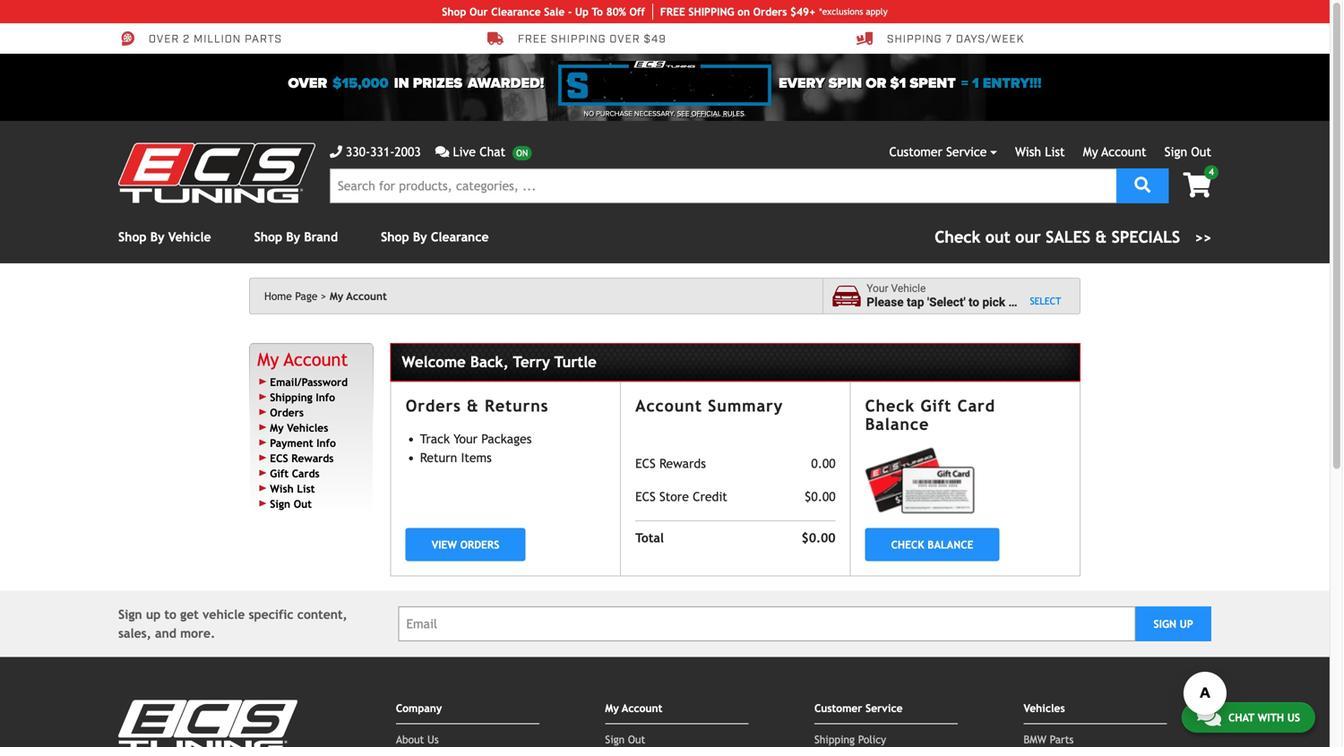 Task type: locate. For each thing, give the bounding box(es) containing it.
vehicles up payment info link
[[287, 422, 328, 434]]

ecs tuning image
[[118, 143, 315, 203], [118, 701, 298, 747]]

0 vertical spatial check
[[865, 397, 915, 416]]

3 by from the left
[[413, 230, 427, 244]]

my account link
[[1083, 145, 1147, 159], [257, 349, 348, 370]]

check balance
[[891, 539, 974, 551]]

ecs tuning 'spin to win' contest logo image
[[558, 61, 772, 106]]

0.00
[[811, 457, 836, 471]]

7
[[946, 32, 953, 46]]

0 horizontal spatial gift
[[270, 467, 289, 480]]

&
[[1096, 228, 1107, 246], [467, 397, 479, 416]]

sign out
[[1165, 145, 1212, 159], [605, 734, 646, 746]]

balance
[[865, 415, 930, 434], [928, 539, 974, 551]]

info down email/password
[[316, 391, 335, 404]]

shipping up orders link
[[270, 391, 313, 404]]

clearance up free
[[491, 5, 541, 18]]

list up "sales"
[[1045, 145, 1065, 159]]

& right "sales"
[[1096, 228, 1107, 246]]

1 vertical spatial sign out
[[605, 734, 646, 746]]

1 vertical spatial gift
[[270, 467, 289, 480]]

us
[[1288, 712, 1301, 724], [428, 734, 439, 746]]

*exclusions
[[819, 6, 863, 17]]

shop for shop our clearance sale - up to 80% off
[[442, 5, 466, 18]]

customer down every spin or $1 spent = 1 entry!!! on the top of the page
[[890, 145, 943, 159]]

0 vertical spatial customer
[[890, 145, 943, 159]]

store
[[660, 490, 689, 504]]

=
[[962, 75, 969, 92]]

0 horizontal spatial vehicles
[[287, 422, 328, 434]]

clearance for our
[[491, 5, 541, 18]]

shop by brand link
[[254, 230, 338, 244]]

balance inside check gift card balance
[[865, 415, 930, 434]]

vehicles
[[287, 422, 328, 434], [1024, 702, 1065, 715]]

1 horizontal spatial my account link
[[1083, 145, 1147, 159]]

1 vertical spatial list
[[297, 482, 315, 495]]

about
[[396, 734, 424, 746]]

up inside 'sign up to get vehicle specific content, sales, and more.'
[[146, 608, 161, 622]]

0 vertical spatial vehicles
[[287, 422, 328, 434]]

check inside button
[[891, 539, 925, 551]]

shipping left policy
[[815, 734, 855, 746]]

shipping info link
[[270, 391, 335, 404]]

1 horizontal spatial your
[[867, 282, 889, 295]]

vehicle
[[1018, 295, 1057, 310], [203, 608, 245, 622]]

1 horizontal spatial up
[[1180, 618, 1194, 631]]

0 horizontal spatial chat
[[480, 145, 506, 159]]

my account link up email/password 'link'
[[257, 349, 348, 370]]

0 horizontal spatial clearance
[[431, 230, 489, 244]]

your inside your vehicle please tap 'select' to pick a vehicle
[[867, 282, 889, 295]]

0 vertical spatial out
[[1191, 145, 1212, 159]]

ecs down 'payment'
[[270, 452, 288, 465]]

1 vertical spatial chat
[[1229, 712, 1255, 724]]

1 horizontal spatial vehicles
[[1024, 702, 1065, 715]]

select
[[1030, 296, 1062, 307]]

clearance inside "link"
[[491, 5, 541, 18]]

check for check balance
[[891, 539, 925, 551]]

bmw parts link
[[1024, 734, 1074, 746]]

check inside check gift card balance
[[865, 397, 915, 416]]

sign up
[[1154, 618, 1194, 631]]

1 vertical spatial wish list link
[[270, 482, 315, 495]]

over for over 2 million parts
[[149, 32, 179, 46]]

1 horizontal spatial sign out
[[1165, 145, 1212, 159]]

0 vertical spatial chat
[[480, 145, 506, 159]]

free
[[518, 32, 548, 46]]

2 horizontal spatial sign out link
[[1165, 145, 1212, 159]]

free
[[660, 5, 685, 18]]

1 horizontal spatial to
[[969, 295, 980, 310]]

ecs up ecs store credit
[[636, 457, 656, 471]]

1 horizontal spatial gift
[[921, 397, 952, 416]]

to left pick
[[969, 295, 980, 310]]

0 horizontal spatial customer
[[815, 702, 863, 715]]

0 vertical spatial service
[[947, 145, 987, 159]]

1 horizontal spatial out
[[628, 734, 646, 746]]

0 horizontal spatial rewards
[[291, 452, 334, 465]]

packages
[[482, 432, 532, 446]]

0 horizontal spatial up
[[146, 608, 161, 622]]

gift inside check gift card balance
[[921, 397, 952, 416]]

orders inside my account email/password shipping info orders my vehicles payment info ecs rewards gift cards wish list sign out
[[270, 406, 304, 419]]

0 horizontal spatial by
[[150, 230, 165, 244]]

1 vertical spatial over
[[288, 75, 327, 92]]

ecs store credit
[[636, 490, 728, 504]]

0 vertical spatial gift
[[921, 397, 952, 416]]

1 vertical spatial your
[[454, 432, 478, 446]]

up
[[575, 5, 589, 18]]

shipping left 7
[[887, 32, 943, 46]]

shipping policy link
[[815, 734, 887, 746]]

gift left cards
[[270, 467, 289, 480]]

shipping inside "link"
[[887, 32, 943, 46]]

0 vertical spatial customer service
[[890, 145, 987, 159]]

customer service down spent
[[890, 145, 987, 159]]

0 horizontal spatial over
[[149, 32, 179, 46]]

ecs for ecs rewards
[[636, 457, 656, 471]]

2 vertical spatial my account
[[605, 702, 663, 715]]

1 vertical spatial out
[[294, 498, 312, 510]]

0 horizontal spatial sign out link
[[270, 498, 312, 510]]

2 vertical spatial out
[[628, 734, 646, 746]]

track
[[420, 432, 450, 446]]

0 vertical spatial balance
[[865, 415, 930, 434]]

comments image
[[435, 146, 449, 158]]

0 horizontal spatial my account link
[[257, 349, 348, 370]]

view orders link
[[406, 529, 526, 562]]

2003
[[395, 145, 421, 159]]

info
[[316, 391, 335, 404], [317, 437, 336, 449]]

1 horizontal spatial vehicle
[[1018, 295, 1057, 310]]

prizes
[[413, 75, 463, 92]]

2
[[183, 32, 190, 46]]

1 horizontal spatial wish list link
[[1015, 145, 1065, 159]]

gift left 'card'
[[921, 397, 952, 416]]

gift
[[921, 397, 952, 416], [270, 467, 289, 480]]

0 vertical spatial sign out
[[1165, 145, 1212, 159]]

list down cards
[[297, 482, 315, 495]]

0 vertical spatial ecs tuning image
[[118, 143, 315, 203]]

wish list link down entry!!!
[[1015, 145, 1065, 159]]

shop for shop by vehicle
[[118, 230, 147, 244]]

0 horizontal spatial out
[[294, 498, 312, 510]]

$15,000
[[333, 75, 389, 92]]

0 vertical spatial to
[[969, 295, 980, 310]]

1 vertical spatial &
[[467, 397, 479, 416]]

home page
[[264, 290, 318, 303]]

out
[[1191, 145, 1212, 159], [294, 498, 312, 510], [628, 734, 646, 746]]

account
[[1102, 145, 1147, 159], [346, 290, 387, 303], [284, 349, 348, 370], [636, 397, 703, 416], [622, 702, 663, 715]]

chat right live
[[480, 145, 506, 159]]

1 vertical spatial my account link
[[257, 349, 348, 370]]

over 2 million parts
[[149, 32, 282, 46]]

vehicles inside my account email/password shipping info orders my vehicles payment info ecs rewards gift cards wish list sign out
[[287, 422, 328, 434]]

by
[[150, 230, 165, 244], [286, 230, 300, 244], [413, 230, 427, 244]]

wish list link
[[1015, 145, 1065, 159], [270, 482, 315, 495]]

us right the about
[[428, 734, 439, 746]]

ecs
[[270, 452, 288, 465], [636, 457, 656, 471], [636, 490, 656, 504]]

0 horizontal spatial your
[[454, 432, 478, 446]]

0 vertical spatial list
[[1045, 145, 1065, 159]]

comments image
[[1197, 706, 1222, 728]]

0 horizontal spatial my account
[[330, 290, 387, 303]]

to inside your vehicle please tap 'select' to pick a vehicle
[[969, 295, 980, 310]]

1 horizontal spatial wish
[[1015, 145, 1042, 159]]

apply
[[866, 6, 888, 17]]

up for sign up to get vehicle specific content, sales, and more.
[[146, 608, 161, 622]]

0 horizontal spatial sign out
[[605, 734, 646, 746]]

0 vertical spatial my account
[[1083, 145, 1147, 159]]

orders right on
[[753, 5, 787, 18]]

home page link
[[264, 290, 327, 303]]

over left 2
[[149, 32, 179, 46]]

2 horizontal spatial by
[[413, 230, 427, 244]]

your up please
[[867, 282, 889, 295]]

shop by brand
[[254, 230, 338, 244]]

0 horizontal spatial &
[[467, 397, 479, 416]]

no
[[584, 109, 594, 118]]

vehicle inside your vehicle please tap 'select' to pick a vehicle
[[1018, 295, 1057, 310]]

customer service inside popup button
[[890, 145, 987, 159]]

account inside my account email/password shipping info orders my vehicles payment info ecs rewards gift cards wish list sign out
[[284, 349, 348, 370]]

1 vertical spatial us
[[428, 734, 439, 746]]

sign inside 'sign up to get vehicle specific content, sales, and more.'
[[118, 608, 142, 622]]

or
[[866, 75, 887, 92]]

customer
[[890, 145, 943, 159], [815, 702, 863, 715]]

service up policy
[[866, 702, 903, 715]]

vehicle up more.
[[203, 608, 245, 622]]

bmw parts
[[1024, 734, 1074, 746]]

1 vertical spatial customer service
[[815, 702, 903, 715]]

days/week
[[956, 32, 1025, 46]]

sign
[[1165, 145, 1188, 159], [270, 498, 290, 510], [118, 608, 142, 622], [1154, 618, 1177, 631], [605, 734, 625, 746]]

0 vertical spatial vehicle
[[1018, 295, 1057, 310]]

0 vertical spatial clearance
[[491, 5, 541, 18]]

rewards up cards
[[291, 452, 334, 465]]

1 vertical spatial service
[[866, 702, 903, 715]]

rules
[[723, 109, 745, 118]]

1 vertical spatial vehicles
[[1024, 702, 1065, 715]]

clearance down live
[[431, 230, 489, 244]]

chat left with
[[1229, 712, 1255, 724]]

vehicle right a
[[1018, 295, 1057, 310]]

rewards up ecs store credit
[[660, 457, 706, 471]]

0 horizontal spatial us
[[428, 734, 439, 746]]

0 horizontal spatial shipping
[[270, 391, 313, 404]]

customer up shipping policy
[[815, 702, 863, 715]]

0 horizontal spatial list
[[297, 482, 315, 495]]

1 horizontal spatial clearance
[[491, 5, 541, 18]]

rewards
[[291, 452, 334, 465], [660, 457, 706, 471]]

to left the get
[[164, 608, 177, 622]]

orders up track
[[406, 397, 461, 416]]

up inside button
[[1180, 618, 1194, 631]]

1 vertical spatial to
[[164, 608, 177, 622]]

select link
[[1030, 296, 1062, 308]]

1 horizontal spatial &
[[1096, 228, 1107, 246]]

1 horizontal spatial over
[[288, 75, 327, 92]]

ecs rewards
[[636, 457, 706, 471]]

gift inside my account email/password shipping info orders my vehicles payment info ecs rewards gift cards wish list sign out
[[270, 467, 289, 480]]

0 horizontal spatial wish
[[270, 482, 294, 495]]

get
[[180, 608, 199, 622]]

ecs left store
[[636, 490, 656, 504]]

shop inside shop our clearance sale - up to 80% off "link"
[[442, 5, 466, 18]]

return
[[420, 451, 457, 465]]

1 vertical spatial clearance
[[431, 230, 489, 244]]

1 vertical spatial vehicle
[[891, 282, 926, 295]]

over
[[149, 32, 179, 46], [288, 75, 327, 92]]

orders up my vehicles link
[[270, 406, 304, 419]]

wish down entry!!!
[[1015, 145, 1042, 159]]

service inside popup button
[[947, 145, 987, 159]]

0 vertical spatial shipping
[[887, 32, 943, 46]]

shipping
[[551, 32, 606, 46]]

shipping policy
[[815, 734, 887, 746]]

2 horizontal spatial shipping
[[887, 32, 943, 46]]

1 horizontal spatial vehicle
[[891, 282, 926, 295]]

gift cards link
[[270, 467, 320, 480]]

shop by clearance
[[381, 230, 489, 244]]

vehicle
[[168, 230, 211, 244], [891, 282, 926, 295]]

Search text field
[[330, 169, 1117, 203]]

& up track your packages return items
[[467, 397, 479, 416]]

shipping 7 days/week
[[887, 32, 1025, 46]]

orders link
[[270, 406, 304, 419]]

shipping
[[887, 32, 943, 46], [270, 391, 313, 404], [815, 734, 855, 746]]

my account link up search image at the top right
[[1083, 145, 1147, 159]]

your up items
[[454, 432, 478, 446]]

1 horizontal spatial by
[[286, 230, 300, 244]]

orders right view at the left bottom
[[460, 539, 500, 551]]

0 horizontal spatial service
[[866, 702, 903, 715]]

spin
[[829, 75, 862, 92]]

0 vertical spatial vehicle
[[168, 230, 211, 244]]

1 vertical spatial balance
[[928, 539, 974, 551]]

to inside 'sign up to get vehicle specific content, sales, and more.'
[[164, 608, 177, 622]]

wish list link down gift cards link
[[270, 482, 315, 495]]

up for sign up
[[1180, 618, 1194, 631]]

1 by from the left
[[150, 230, 165, 244]]

2 horizontal spatial out
[[1191, 145, 1212, 159]]

shop
[[442, 5, 466, 18], [118, 230, 147, 244], [254, 230, 282, 244], [381, 230, 409, 244]]

1 horizontal spatial service
[[947, 145, 987, 159]]

$0.00
[[805, 490, 836, 504], [802, 531, 836, 545]]

0 vertical spatial $0.00
[[805, 490, 836, 504]]

1 vertical spatial check
[[891, 539, 925, 551]]

ecs for ecs store credit
[[636, 490, 656, 504]]

1 vertical spatial my account
[[330, 290, 387, 303]]

1 horizontal spatial shipping
[[815, 734, 855, 746]]

0 vertical spatial your
[[867, 282, 889, 295]]

list inside my account email/password shipping info orders my vehicles payment info ecs rewards gift cards wish list sign out
[[297, 482, 315, 495]]

over left $15,000
[[288, 75, 327, 92]]

2 by from the left
[[286, 230, 300, 244]]

rewards inside my account email/password shipping info orders my vehicles payment info ecs rewards gift cards wish list sign out
[[291, 452, 334, 465]]

us right with
[[1288, 712, 1301, 724]]

in
[[394, 75, 409, 92]]

content,
[[297, 608, 347, 622]]

policy
[[858, 734, 887, 746]]

info up the ecs rewards link
[[317, 437, 336, 449]]

sales
[[1046, 228, 1091, 246]]

customer service up shipping policy
[[815, 702, 903, 715]]

1 horizontal spatial sign out link
[[605, 734, 646, 746]]

wish down gift cards link
[[270, 482, 294, 495]]

vehicles up bmw parts
[[1024, 702, 1065, 715]]

service down "="
[[947, 145, 987, 159]]



Task type: describe. For each thing, give the bounding box(es) containing it.
summary
[[708, 397, 783, 416]]

1 vertical spatial info
[[317, 437, 336, 449]]

1 horizontal spatial us
[[1288, 712, 1301, 724]]

payment
[[270, 437, 313, 449]]

check balance link
[[865, 529, 1000, 562]]

ship
[[689, 5, 711, 18]]

parts
[[245, 32, 282, 46]]

my vehicles link
[[270, 422, 328, 434]]

specific
[[249, 608, 294, 622]]

home
[[264, 290, 292, 303]]

1 vertical spatial sign out link
[[270, 498, 312, 510]]

off
[[630, 5, 645, 18]]

specials
[[1112, 228, 1181, 246]]

company
[[396, 702, 442, 715]]

shipping inside my account email/password shipping info orders my vehicles payment info ecs rewards gift cards wish list sign out
[[270, 391, 313, 404]]

1 horizontal spatial my account
[[605, 702, 663, 715]]

over for over $15,000 in prizes
[[288, 75, 327, 92]]

brand
[[304, 230, 338, 244]]

pick
[[983, 295, 1006, 310]]

free shipping over $49 link
[[488, 30, 667, 47]]

sign inside my account email/password shipping info orders my vehicles payment info ecs rewards gift cards wish list sign out
[[270, 498, 290, 510]]

shipping for shipping 7 days/week
[[887, 32, 943, 46]]

80%
[[606, 5, 626, 18]]

1 horizontal spatial list
[[1045, 145, 1065, 159]]

1 ecs tuning image from the top
[[118, 143, 315, 203]]

bmw
[[1024, 734, 1047, 746]]

sign inside button
[[1154, 618, 1177, 631]]

email/password
[[270, 376, 348, 388]]

about us link
[[396, 734, 439, 746]]

sales & specials link
[[935, 225, 1212, 249]]

& for returns
[[467, 397, 479, 416]]

2 ecs tuning image from the top
[[118, 701, 298, 747]]

my account email/password shipping info orders my vehicles payment info ecs rewards gift cards wish list sign out
[[257, 349, 348, 510]]

a
[[1009, 295, 1015, 310]]

phone image
[[330, 146, 342, 158]]

'select'
[[928, 295, 966, 310]]

vehicle inside 'sign up to get vehicle specific content, sales, and more.'
[[203, 608, 245, 622]]

see
[[677, 109, 690, 118]]

by for brand
[[286, 230, 300, 244]]

entry!!!
[[983, 75, 1042, 92]]

on
[[738, 5, 750, 18]]

& for specials
[[1096, 228, 1107, 246]]

out inside my account email/password shipping info orders my vehicles payment info ecs rewards gift cards wish list sign out
[[294, 498, 312, 510]]

330-331-2003
[[346, 145, 421, 159]]

shopping cart image
[[1184, 173, 1212, 198]]

search image
[[1135, 177, 1151, 193]]

welcome back, terry turtle
[[402, 353, 597, 371]]

by for vehicle
[[150, 230, 165, 244]]

with
[[1258, 712, 1284, 724]]

over 2 million parts link
[[118, 30, 282, 47]]

0 vertical spatial info
[[316, 391, 335, 404]]

free shipping over $49
[[518, 32, 667, 46]]

331-
[[370, 145, 395, 159]]

purchase
[[596, 109, 633, 118]]

terry
[[513, 353, 550, 371]]

0 vertical spatial wish
[[1015, 145, 1042, 159]]

view orders
[[432, 539, 500, 551]]

see official rules link
[[677, 108, 745, 119]]

shipping for shipping policy
[[815, 734, 855, 746]]

check balance button
[[865, 529, 1000, 562]]

2 vertical spatial sign out link
[[605, 734, 646, 746]]

chat with us
[[1229, 712, 1301, 724]]

1 vertical spatial $0.00
[[802, 531, 836, 545]]

.
[[745, 109, 746, 118]]

customer service button
[[890, 143, 998, 161]]

by for clearance
[[413, 230, 427, 244]]

clearance for by
[[431, 230, 489, 244]]

about us
[[396, 734, 439, 746]]

orders inside "button"
[[460, 539, 500, 551]]

shop for shop by brand
[[254, 230, 282, 244]]

$49
[[644, 32, 667, 46]]

official
[[691, 109, 721, 118]]

0 vertical spatial wish list link
[[1015, 145, 1065, 159]]

shop our clearance sale - up to 80% off link
[[442, 4, 653, 20]]

4 link
[[1169, 165, 1219, 199]]

shop our clearance sale - up to 80% off
[[442, 5, 645, 18]]

0 vertical spatial my account link
[[1083, 145, 1147, 159]]

your vehicle please tap 'select' to pick a vehicle
[[867, 282, 1057, 310]]

credit
[[693, 490, 728, 504]]

million
[[194, 32, 241, 46]]

vehicle inside your vehicle please tap 'select' to pick a vehicle
[[891, 282, 926, 295]]

cards
[[292, 467, 320, 480]]

tap
[[907, 295, 925, 310]]

sales,
[[118, 627, 151, 641]]

2 horizontal spatial my account
[[1083, 145, 1147, 159]]

track your packages return items
[[420, 432, 532, 465]]

every spin or $1 spent = 1 entry!!!
[[779, 75, 1042, 92]]

$1
[[890, 75, 906, 92]]

shop by vehicle link
[[118, 230, 211, 244]]

ping
[[711, 5, 735, 18]]

check for check gift card balance
[[865, 397, 915, 416]]

shop by vehicle
[[118, 230, 211, 244]]

0 vertical spatial sign out link
[[1165, 145, 1212, 159]]

your inside track your packages return items
[[454, 432, 478, 446]]

ecs inside my account email/password shipping info orders my vehicles payment info ecs rewards gift cards wish list sign out
[[270, 452, 288, 465]]

1 horizontal spatial rewards
[[660, 457, 706, 471]]

live
[[453, 145, 476, 159]]

email/password link
[[270, 376, 348, 388]]

items
[[461, 451, 492, 465]]

parts
[[1050, 734, 1074, 746]]

sign up to get vehicle specific content, sales, and more.
[[118, 608, 347, 641]]

account summary
[[636, 397, 783, 416]]

balance inside button
[[928, 539, 974, 551]]

live chat link
[[435, 143, 532, 161]]

*exclusions apply link
[[819, 5, 888, 18]]

and
[[155, 627, 176, 641]]

shipping 7 days/week link
[[857, 30, 1025, 47]]

customer inside popup button
[[890, 145, 943, 159]]

live chat
[[453, 145, 506, 159]]

total
[[636, 531, 664, 545]]

wish inside my account email/password shipping info orders my vehicles payment info ecs rewards gift cards wish list sign out
[[270, 482, 294, 495]]

330-331-2003 link
[[330, 143, 421, 161]]

Email email field
[[398, 607, 1136, 642]]

orders & returns
[[406, 397, 549, 416]]

shop by clearance link
[[381, 230, 489, 244]]

4
[[1209, 167, 1214, 177]]

1
[[973, 75, 979, 92]]

sale
[[544, 5, 565, 18]]

view orders button
[[406, 529, 526, 562]]

1 vertical spatial customer
[[815, 702, 863, 715]]

spent
[[910, 75, 956, 92]]

0 horizontal spatial vehicle
[[168, 230, 211, 244]]

shop for shop by clearance
[[381, 230, 409, 244]]

1 horizontal spatial chat
[[1229, 712, 1255, 724]]



Task type: vqa. For each thing, say whether or not it's contained in the screenshot.
ATP's '(4)'
no



